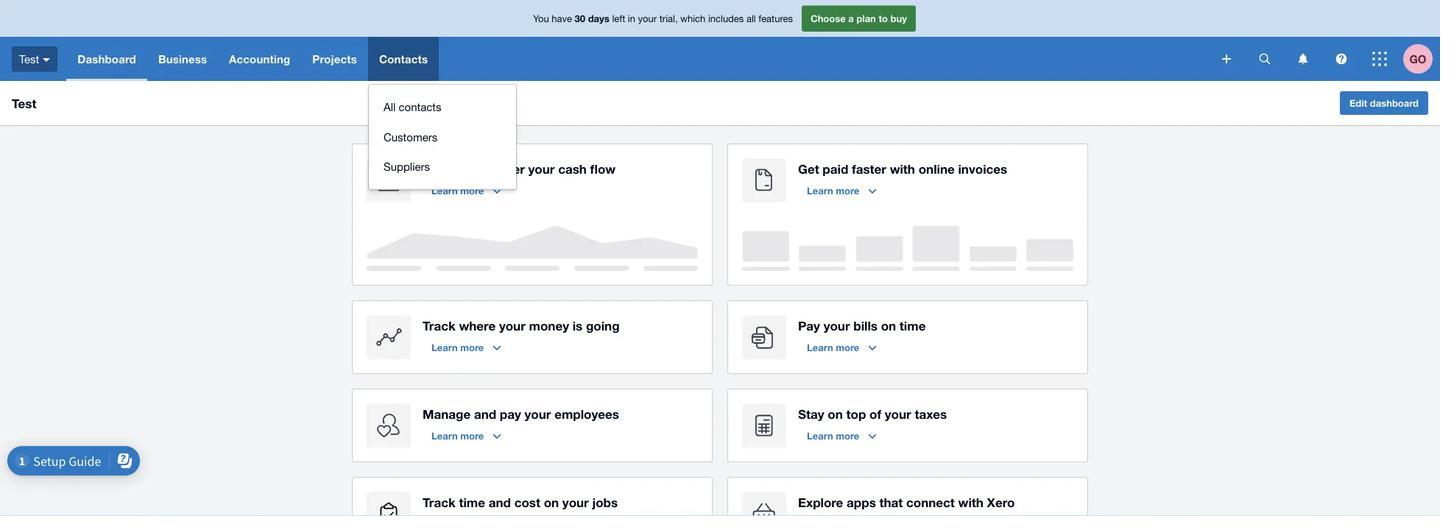 Task type: describe. For each thing, give the bounding box(es) containing it.
visibility
[[447, 161, 495, 176]]

taxes icon image
[[742, 404, 787, 448]]

accounting button
[[218, 37, 301, 81]]

pay
[[798, 318, 820, 333]]

track time and cost on your jobs
[[423, 495, 618, 510]]

learn more for and
[[432, 430, 484, 442]]

stay
[[798, 407, 825, 421]]

learn more button for visibility
[[423, 179, 510, 203]]

test button
[[0, 37, 66, 81]]

that
[[880, 495, 903, 510]]

manage and pay your employees
[[423, 407, 619, 421]]

1 vertical spatial test
[[12, 96, 36, 110]]

is
[[573, 318, 583, 333]]

employees icon image
[[367, 404, 411, 448]]

1 vertical spatial and
[[489, 495, 511, 510]]

apps
[[847, 495, 876, 510]]

left
[[612, 13, 626, 24]]

banner containing dashboard
[[0, 0, 1441, 190]]

all contacts link
[[369, 92, 516, 122]]

banking preview line graph image
[[367, 226, 698, 271]]

employees
[[555, 407, 619, 421]]

a
[[849, 13, 854, 24]]

0 vertical spatial and
[[474, 407, 497, 421]]

all
[[747, 13, 756, 24]]

your right where
[[499, 318, 526, 333]]

banking icon image
[[367, 158, 411, 203]]

over
[[499, 161, 525, 176]]

navigation inside banner
[[66, 37, 1212, 190]]

plan
[[857, 13, 876, 24]]

all contacts
[[384, 101, 442, 113]]

learn for paid
[[807, 185, 833, 196]]

you have 30 days left in your trial, which includes all features
[[533, 13, 793, 24]]

jobs
[[593, 495, 618, 510]]

learn more button for your
[[798, 336, 886, 359]]

learn more for paid
[[807, 185, 860, 196]]

customers
[[384, 130, 438, 143]]

manage
[[423, 407, 471, 421]]

more for and
[[461, 430, 484, 442]]

get paid faster with online invoices
[[798, 161, 1008, 176]]

dashboard
[[1371, 97, 1419, 109]]

have
[[552, 13, 572, 24]]

0 vertical spatial time
[[900, 318, 926, 333]]

get for get paid faster with online invoices
[[798, 161, 820, 176]]

business
[[158, 52, 207, 66]]

contacts
[[379, 52, 428, 66]]

pay your bills on time
[[798, 318, 926, 333]]

0 vertical spatial with
[[890, 161, 915, 176]]

your right "of"
[[885, 407, 912, 421]]

edit dashboard button
[[1340, 91, 1429, 115]]

get visibility over your cash flow
[[423, 161, 616, 176]]

bills icon image
[[742, 315, 787, 359]]

learn for on
[[807, 430, 833, 442]]

track for track time and cost on your jobs
[[423, 495, 456, 510]]

list box inside navigation
[[369, 85, 516, 190]]

track money icon image
[[367, 315, 411, 359]]

learn for your
[[807, 342, 833, 353]]

more for your
[[836, 342, 860, 353]]

of
[[870, 407, 882, 421]]

accounting
[[229, 52, 290, 66]]

paid
[[823, 161, 849, 176]]

test inside popup button
[[19, 52, 39, 65]]

choose a plan to buy
[[811, 13, 907, 24]]

going
[[586, 318, 620, 333]]

go button
[[1404, 37, 1441, 81]]

projects button
[[301, 37, 368, 81]]

online
[[919, 161, 955, 176]]

learn more for your
[[807, 342, 860, 353]]

1 vertical spatial with
[[959, 495, 984, 510]]

more for visibility
[[461, 185, 484, 196]]

bills
[[854, 318, 878, 333]]

group inside navigation
[[369, 85, 516, 189]]

to
[[879, 13, 888, 24]]

you
[[533, 13, 549, 24]]

which
[[681, 13, 706, 24]]

get for get visibility over your cash flow
[[423, 161, 444, 176]]

invoices icon image
[[742, 158, 787, 203]]

learn for visibility
[[432, 185, 458, 196]]



Task type: locate. For each thing, give the bounding box(es) containing it.
your inside banner
[[638, 13, 657, 24]]

learn
[[432, 185, 458, 196], [807, 185, 833, 196], [432, 342, 458, 353], [807, 342, 833, 353], [432, 430, 458, 442], [807, 430, 833, 442]]

dashboard link
[[66, 37, 147, 81]]

top
[[847, 407, 866, 421]]

learn more for visibility
[[432, 185, 484, 196]]

1 vertical spatial track
[[423, 495, 456, 510]]

learn more down visibility
[[432, 185, 484, 196]]

track
[[423, 318, 456, 333], [423, 495, 456, 510]]

1 vertical spatial on
[[828, 407, 843, 421]]

contacts button
[[368, 37, 439, 81]]

contacts
[[399, 101, 442, 113]]

more for where
[[461, 342, 484, 353]]

pay
[[500, 407, 521, 421]]

learn more down the pay
[[807, 342, 860, 353]]

edit dashboard
[[1350, 97, 1419, 109]]

navigation containing dashboard
[[66, 37, 1212, 190]]

0 vertical spatial on
[[881, 318, 896, 333]]

with left xero
[[959, 495, 984, 510]]

money
[[529, 318, 569, 333]]

learn more
[[432, 185, 484, 196], [807, 185, 860, 196], [432, 342, 484, 353], [807, 342, 860, 353], [432, 430, 484, 442], [807, 430, 860, 442]]

learn more for on
[[807, 430, 860, 442]]

add-ons icon image
[[742, 492, 787, 516]]

0 vertical spatial test
[[19, 52, 39, 65]]

2 get from the left
[[798, 161, 820, 176]]

track right projects icon
[[423, 495, 456, 510]]

on
[[881, 318, 896, 333], [828, 407, 843, 421], [544, 495, 559, 510]]

1 horizontal spatial time
[[900, 318, 926, 333]]

cash
[[558, 161, 587, 176]]

track left where
[[423, 318, 456, 333]]

learn more button for and
[[423, 424, 510, 448]]

30
[[575, 13, 586, 24]]

invoices preview bar graph image
[[742, 226, 1074, 271]]

get left paid
[[798, 161, 820, 176]]

xero
[[987, 495, 1015, 510]]

more down where
[[461, 342, 484, 353]]

buy
[[891, 13, 907, 24]]

more
[[461, 185, 484, 196], [836, 185, 860, 196], [461, 342, 484, 353], [836, 342, 860, 353], [461, 430, 484, 442], [836, 430, 860, 442]]

features
[[759, 13, 793, 24]]

banner
[[0, 0, 1441, 190]]

learn more down where
[[432, 342, 484, 353]]

navigation
[[66, 37, 1212, 190]]

learn more button down paid
[[798, 179, 886, 203]]

2 vertical spatial on
[[544, 495, 559, 510]]

choose
[[811, 13, 846, 24]]

2 track from the top
[[423, 495, 456, 510]]

learn more down paid
[[807, 185, 860, 196]]

more down manage
[[461, 430, 484, 442]]

where
[[459, 318, 496, 333]]

learn down suppliers link
[[432, 185, 458, 196]]

your right pay
[[525, 407, 551, 421]]

1 get from the left
[[423, 161, 444, 176]]

learn more down stay
[[807, 430, 860, 442]]

0 horizontal spatial time
[[459, 495, 485, 510]]

1 track from the top
[[423, 318, 456, 333]]

suppliers link
[[369, 152, 516, 182]]

track where your money is going
[[423, 318, 620, 333]]

on right bills
[[881, 318, 896, 333]]

all
[[384, 101, 396, 113]]

1 horizontal spatial with
[[959, 495, 984, 510]]

learn more button for paid
[[798, 179, 886, 203]]

explore apps that connect with xero
[[798, 495, 1015, 510]]

group
[[369, 85, 516, 189]]

learn more button
[[423, 179, 510, 203], [798, 179, 886, 203], [423, 336, 510, 359], [798, 336, 886, 359], [423, 424, 510, 448], [798, 424, 886, 448]]

get
[[423, 161, 444, 176], [798, 161, 820, 176]]

learn for where
[[432, 342, 458, 353]]

learn more button down where
[[423, 336, 510, 359]]

invoices
[[959, 161, 1008, 176]]

and left cost
[[489, 495, 511, 510]]

trial,
[[660, 13, 678, 24]]

0 horizontal spatial get
[[423, 161, 444, 176]]

in
[[628, 13, 636, 24]]

your left jobs
[[563, 495, 589, 510]]

faster
[[852, 161, 887, 176]]

2 horizontal spatial on
[[881, 318, 896, 333]]

explore
[[798, 495, 844, 510]]

more down paid
[[836, 185, 860, 196]]

your right the pay
[[824, 318, 850, 333]]

with right faster
[[890, 161, 915, 176]]

edit
[[1350, 97, 1368, 109]]

track for track where your money is going
[[423, 318, 456, 333]]

dashboard
[[78, 52, 136, 66]]

connect
[[907, 495, 955, 510]]

stay on top of your taxes
[[798, 407, 947, 421]]

0 horizontal spatial on
[[544, 495, 559, 510]]

svg image
[[1373, 52, 1388, 66], [1260, 53, 1271, 64], [1299, 53, 1308, 64], [1336, 53, 1347, 64], [1223, 55, 1231, 63], [43, 58, 50, 62]]

days
[[588, 13, 610, 24]]

learn right the track money icon
[[432, 342, 458, 353]]

learn more for where
[[432, 342, 484, 353]]

time
[[900, 318, 926, 333], [459, 495, 485, 510]]

and
[[474, 407, 497, 421], [489, 495, 511, 510]]

taxes
[[915, 407, 947, 421]]

your right over
[[528, 161, 555, 176]]

learn more button for on
[[798, 424, 886, 448]]

1 horizontal spatial get
[[798, 161, 820, 176]]

learn down paid
[[807, 185, 833, 196]]

your
[[638, 13, 657, 24], [528, 161, 555, 176], [499, 318, 526, 333], [824, 318, 850, 333], [525, 407, 551, 421], [885, 407, 912, 421], [563, 495, 589, 510]]

go
[[1410, 52, 1427, 66]]

more down pay your bills on time
[[836, 342, 860, 353]]

business button
[[147, 37, 218, 81]]

more down visibility
[[461, 185, 484, 196]]

learn more button for where
[[423, 336, 510, 359]]

0 horizontal spatial with
[[890, 161, 915, 176]]

list box
[[369, 85, 516, 190]]

projects icon image
[[367, 492, 411, 516]]

and left pay
[[474, 407, 497, 421]]

flow
[[590, 161, 616, 176]]

group containing all contacts
[[369, 85, 516, 189]]

more for paid
[[836, 185, 860, 196]]

time right bills
[[900, 318, 926, 333]]

svg image inside test popup button
[[43, 58, 50, 62]]

customers link
[[369, 122, 516, 152]]

your right in
[[638, 13, 657, 24]]

more for on
[[836, 430, 860, 442]]

learn for and
[[432, 430, 458, 442]]

list box containing all contacts
[[369, 85, 516, 190]]

includes
[[708, 13, 744, 24]]

time left cost
[[459, 495, 485, 510]]

on left the top
[[828, 407, 843, 421]]

cost
[[515, 495, 541, 510]]

learn more down manage
[[432, 430, 484, 442]]

learn down manage
[[432, 430, 458, 442]]

more down the top
[[836, 430, 860, 442]]

1 vertical spatial time
[[459, 495, 485, 510]]

test
[[19, 52, 39, 65], [12, 96, 36, 110]]

learn more button down the top
[[798, 424, 886, 448]]

0 vertical spatial track
[[423, 318, 456, 333]]

learn more button down visibility
[[423, 179, 510, 203]]

1 horizontal spatial on
[[828, 407, 843, 421]]

with
[[890, 161, 915, 176], [959, 495, 984, 510]]

get down customers link
[[423, 161, 444, 176]]

projects
[[313, 52, 357, 66]]

learn down the pay
[[807, 342, 833, 353]]

on right cost
[[544, 495, 559, 510]]

learn more button down pay your bills on time
[[798, 336, 886, 359]]

learn more button down manage
[[423, 424, 510, 448]]

learn down stay
[[807, 430, 833, 442]]

suppliers
[[384, 160, 430, 173]]



Task type: vqa. For each thing, say whether or not it's contained in the screenshot.
faster on the right of page
yes



